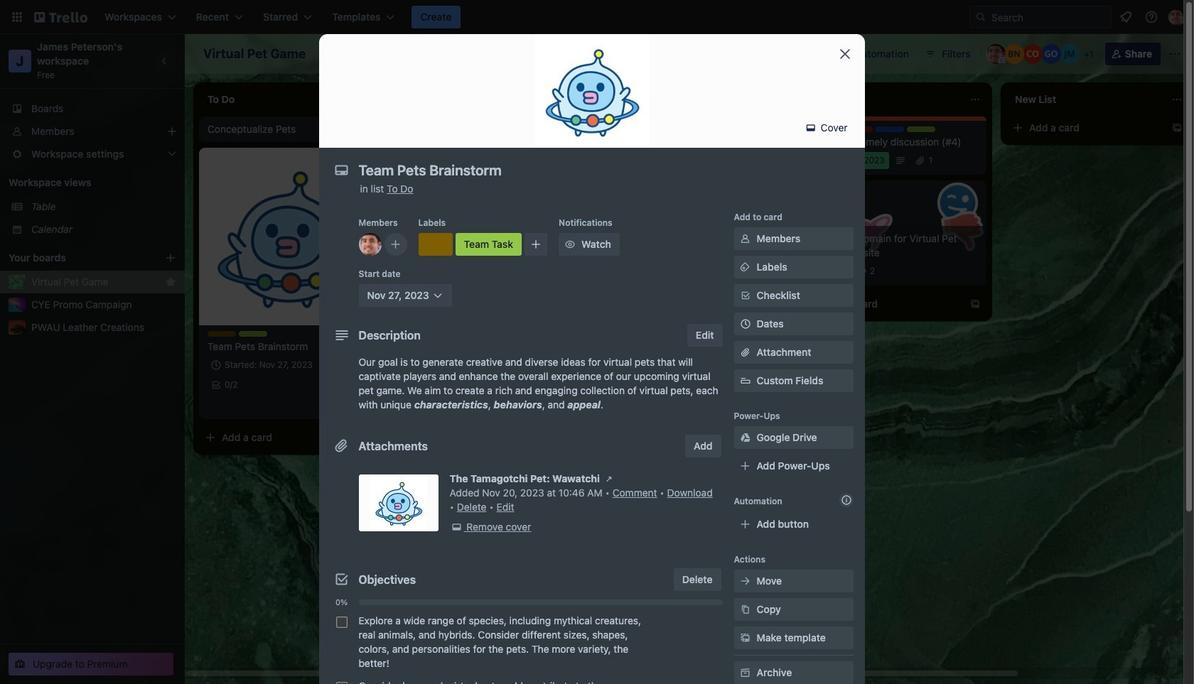 Task type: vqa. For each thing, say whether or not it's contained in the screenshot.
"Click to unstar this board. It will be removed from your starred list." ICON
no



Task type: describe. For each thing, give the bounding box(es) containing it.
christina overa (christinaovera) image
[[1023, 44, 1043, 64]]

your boards with 3 items element
[[9, 250, 144, 267]]

show menu image
[[1169, 47, 1183, 61]]

Board name text field
[[196, 43, 313, 65]]

1 horizontal spatial create from template… image
[[566, 122, 578, 134]]

gary orlando (garyorlando) image
[[1042, 44, 1062, 64]]

color: yellow, title: none image
[[419, 233, 453, 256]]

0 horizontal spatial create from template… image
[[970, 299, 982, 310]]

color: green, title: "goal" element
[[814, 127, 842, 132]]

color: yellow, title: none image
[[208, 331, 236, 337]]

color: red, title: "blocker" element
[[845, 127, 873, 132]]

ben nelson (bennelson96) image
[[1005, 44, 1025, 64]]

primary element
[[0, 0, 1195, 34]]

search image
[[976, 11, 987, 23]]

add members to card image
[[390, 238, 402, 252]]

1 horizontal spatial james peterson (jamespeterson93) image
[[986, 44, 1006, 64]]

close dialog image
[[837, 46, 854, 63]]

color: bold lime, title: none image
[[908, 127, 936, 132]]

Search field
[[970, 6, 1112, 28]]



Task type: locate. For each thing, give the bounding box(es) containing it.
1 horizontal spatial color: bold lime, title: "team task" element
[[456, 233, 522, 256]]

2 horizontal spatial james peterson (jamespeterson93) image
[[1169, 9, 1186, 26]]

jeremy miller (jeremymiller198) image
[[1060, 44, 1080, 64]]

0 vertical spatial create from template… image
[[566, 122, 578, 134]]

james peterson (jamespeterson93) image
[[359, 233, 382, 256]]

1 horizontal spatial create from template… image
[[1172, 122, 1184, 134]]

None checkbox
[[814, 152, 890, 169]]

color: blue, title: "fyi" element
[[876, 127, 905, 132]]

open information menu image
[[1145, 10, 1159, 24]]

sm image
[[804, 121, 819, 135], [739, 232, 753, 246], [563, 238, 578, 252], [739, 260, 753, 275], [602, 472, 617, 487], [739, 666, 753, 681]]

1 vertical spatial create from template… image
[[970, 299, 982, 310]]

edit card image
[[363, 154, 374, 166]]

color: bold lime, title: "team task" element
[[456, 233, 522, 256], [239, 331, 267, 337]]

create from template… image
[[566, 122, 578, 134], [364, 432, 376, 444]]

color: bold lime, title: "team task" element right color: yellow, title: none image
[[456, 233, 522, 256]]

0 vertical spatial color: bold lime, title: "team task" element
[[456, 233, 522, 256]]

star or unstar board image
[[322, 48, 333, 60]]

sm image
[[739, 431, 753, 445], [450, 521, 464, 535], [739, 575, 753, 589], [739, 603, 753, 617], [739, 632, 753, 646]]

0 notifications image
[[1118, 9, 1135, 26]]

workspace navigation collapse icon image
[[155, 51, 175, 71]]

None checkbox
[[336, 617, 347, 629], [336, 683, 347, 685], [336, 617, 347, 629], [336, 683, 347, 685]]

None text field
[[352, 158, 821, 184]]

0 vertical spatial james peterson (jamespeterson93) image
[[1169, 9, 1186, 26]]

create from template… image
[[1172, 122, 1184, 134], [970, 299, 982, 310]]

0 horizontal spatial create from template… image
[[364, 432, 376, 444]]

0 horizontal spatial james peterson (jamespeterson93) image
[[358, 397, 376, 414]]

starred icon image
[[165, 277, 176, 288]]

james peterson (jamespeterson93) image
[[1169, 9, 1186, 26], [986, 44, 1006, 64], [358, 397, 376, 414]]

0 vertical spatial create from template… image
[[1172, 122, 1184, 134]]

add board image
[[165, 252, 176, 264]]

group
[[330, 610, 723, 685]]

1 vertical spatial color: bold lime, title: "team task" element
[[239, 331, 267, 337]]

2 vertical spatial james peterson (jamespeterson93) image
[[358, 397, 376, 414]]

0 horizontal spatial color: bold lime, title: "team task" element
[[239, 331, 267, 337]]

1 vertical spatial james peterson (jamespeterson93) image
[[986, 44, 1006, 64]]

customize views image
[[531, 47, 545, 61]]

color: bold lime, title: "team task" element right color: yellow, title: none icon
[[239, 331, 267, 337]]

1 vertical spatial create from template… image
[[364, 432, 376, 444]]



